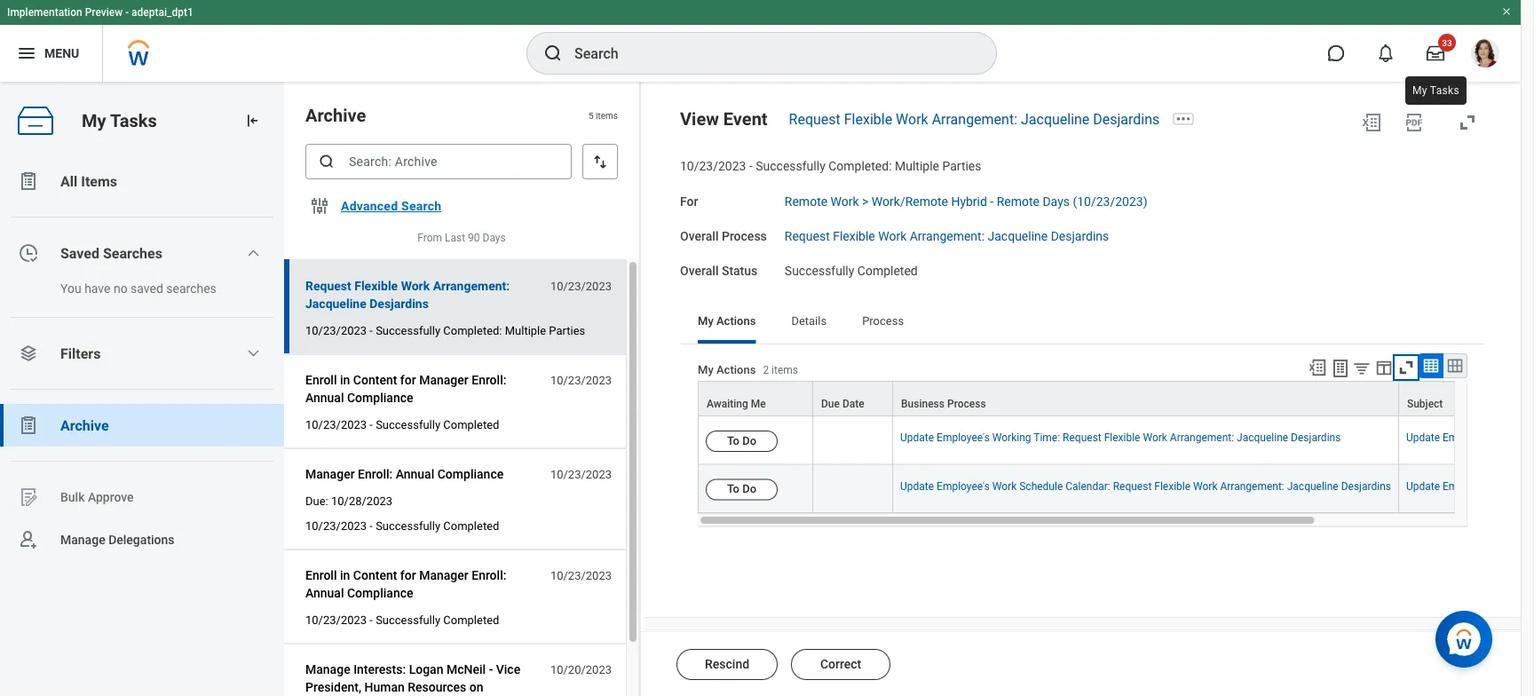 Task type: describe. For each thing, give the bounding box(es) containing it.
view event
[[680, 108, 768, 129]]

employee's for update employee's work sc
[[1443, 480, 1497, 492]]

for for second enroll in content for manager enroll: annual compliance button from the bottom
[[400, 373, 416, 387]]

correct button
[[792, 649, 891, 680]]

0 vertical spatial annual
[[306, 390, 344, 405]]

notifications large image
[[1378, 44, 1395, 62]]

menu button
[[0, 25, 102, 82]]

1 horizontal spatial multiple
[[895, 159, 940, 174]]

request inside 'button'
[[306, 279, 352, 293]]

remote work > work/remote hybrid - remote days (10/23/2023) link
[[785, 191, 1148, 209]]

have
[[84, 281, 111, 296]]

to for 1st to do button from the top of the page
[[727, 434, 740, 448]]

manage delegations
[[60, 533, 175, 547]]

saved
[[60, 245, 99, 262]]

perspective image
[[18, 343, 39, 364]]

awaiting me
[[707, 398, 766, 410]]

update employee's working time: request flexible work arrangement: jacqueline desjardins
[[901, 432, 1342, 444]]

completed up manager enroll: annual compliance button
[[443, 418, 500, 431]]

view
[[680, 108, 719, 129]]

vice
[[496, 662, 521, 677]]

90
[[468, 232, 480, 244]]

flexible up overall status element
[[833, 229, 876, 243]]

archive button
[[0, 404, 284, 447]]

overall status
[[680, 263, 758, 278]]

33
[[1443, 37, 1453, 48]]

rescind button
[[677, 649, 778, 680]]

request flexible work arrangement: jacqueline desjardins link for process
[[785, 225, 1110, 243]]

2 remote from the left
[[997, 194, 1040, 209]]

hybrid
[[952, 194, 988, 209]]

items inside my actions 2 items
[[772, 364, 799, 376]]

Search: Archive text field
[[306, 144, 572, 179]]

due date column header
[[814, 381, 894, 418]]

bulk approve link
[[0, 476, 284, 519]]

flexible up >
[[845, 111, 893, 127]]

you have no saved searches
[[60, 281, 217, 296]]

completed down manager enroll: annual compliance button
[[443, 519, 500, 533]]

search image
[[318, 153, 336, 171]]

(10/23/2023)
[[1073, 194, 1148, 209]]

manage for manage delegations
[[60, 533, 105, 547]]

1 vertical spatial process
[[863, 314, 904, 327]]

advanced search
[[341, 199, 442, 213]]

export to worksheets image
[[1331, 358, 1352, 379]]

successfully up logan
[[376, 613, 441, 627]]

resources
[[408, 680, 467, 695]]

1 in from the top
[[340, 373, 350, 387]]

chevron down image
[[246, 246, 261, 260]]

request flexible work arrangement: jacqueline desjardins for view event
[[789, 111, 1160, 127]]

1 horizontal spatial parties
[[943, 159, 982, 174]]

employee's for update employee's working
[[1443, 432, 1497, 444]]

request flexible work arrangement: jacqueline desjardins for overall process
[[785, 229, 1110, 243]]

sc
[[1526, 480, 1535, 492]]

2 vertical spatial manager
[[419, 568, 469, 583]]

from
[[418, 232, 442, 244]]

you have no saved searches button
[[0, 274, 266, 303]]

update for update employee's work schedule calendar: request flexible work arrangement: jacqueline desjardins
[[901, 480, 935, 492]]

1 vertical spatial tasks
[[110, 110, 157, 131]]

1 to do row from the top
[[698, 417, 1535, 465]]

rescind
[[705, 657, 750, 672]]

1 remote from the left
[[785, 194, 828, 209]]

2 to do button from the top
[[706, 479, 778, 500]]

implementation preview -   adeptai_dpt1
[[7, 6, 194, 19]]

manager inside button
[[306, 467, 355, 482]]

flexible inside request flexible work arrangement: jacqueline desjardins
[[355, 279, 398, 293]]

successfully completed
[[785, 263, 918, 278]]

2 to do row from the top
[[698, 465, 1535, 513]]

schedule
[[1020, 480, 1063, 492]]

to for 1st to do button from the bottom of the page
[[727, 482, 740, 496]]

manage delegations link
[[0, 519, 284, 561]]

flexible down 'business process' popup button
[[1105, 432, 1141, 444]]

desjardins inside request flexible work arrangement: jacqueline desjardins
[[370, 296, 429, 311]]

update for update employee's working time: request flexible work arrangement: jacqueline desjardins
[[901, 432, 935, 444]]

completed up mcneil
[[443, 613, 500, 627]]

awaiting me column header
[[698, 381, 814, 418]]

all items
[[60, 173, 117, 190]]

justify image
[[16, 43, 37, 64]]

from last 90 days
[[418, 232, 506, 244]]

president,
[[306, 680, 362, 695]]

request right time:
[[1063, 432, 1102, 444]]

adeptai_dpt1
[[132, 6, 194, 19]]

5
[[589, 110, 594, 121]]

working for update employee's working
[[1499, 432, 1535, 444]]

- inside menu banner
[[125, 6, 129, 19]]

my tasks inside tooltip
[[1413, 84, 1460, 97]]

actions for my actions
[[717, 314, 756, 327]]

days inside remote work > work/remote hybrid - remote days (10/23/2023) link
[[1043, 194, 1070, 209]]

10/23/2023 - successfully completed: multiple parties inside the "item list" element
[[306, 324, 586, 337]]

fullscreen image
[[1458, 112, 1479, 133]]

list containing all items
[[0, 160, 284, 561]]

calendar:
[[1066, 480, 1111, 492]]

tasks inside tooltip
[[1431, 84, 1460, 97]]

content for second enroll in content for manager enroll: annual compliance button from the bottom
[[353, 373, 397, 387]]

cell for update employee's work schedule calendar: request flexible work arrangement: jacqueline desjardins
[[814, 465, 894, 513]]

2 10/23/2023 - successfully completed from the top
[[306, 519, 500, 533]]

saved searches button
[[0, 232, 284, 274]]

employee's for update employee's work schedule calendar: request flexible work arrangement: jacqueline desjardins
[[937, 480, 990, 492]]

my tasks tooltip
[[1403, 73, 1471, 108]]

due: 10/28/2023
[[306, 494, 393, 508]]

5 items
[[589, 110, 618, 121]]

saved searches
[[60, 245, 162, 262]]

overall process
[[680, 229, 767, 243]]

correct
[[821, 657, 862, 672]]

multiple inside the "item list" element
[[505, 324, 546, 337]]

request flexible work arrangement: jacqueline desjardins button
[[306, 275, 541, 315]]

rename image
[[18, 487, 39, 508]]

items
[[81, 173, 117, 190]]

10/23/2023 - successfully completed for second enroll in content for manager enroll: annual compliance button from the bottom
[[306, 418, 500, 431]]

flexible down update employee's working time: request flexible work arrangement: jacqueline desjardins
[[1155, 480, 1191, 492]]

due date
[[822, 398, 865, 410]]

- right hybrid
[[991, 194, 994, 209]]

work inside the request flexible work arrangement: jacqueline desjardins link
[[879, 229, 907, 243]]

2 vertical spatial compliance
[[347, 586, 413, 601]]

overall for overall process
[[680, 229, 719, 243]]

searches
[[103, 245, 162, 262]]

filters button
[[0, 332, 284, 375]]

business process
[[902, 398, 987, 410]]

arrangement: inside 'button'
[[433, 279, 510, 293]]

to do for 1st to do button from the top of the page
[[727, 434, 757, 448]]

you
[[60, 281, 81, 296]]

business process button
[[894, 382, 1399, 416]]

user plus image
[[18, 529, 39, 551]]

update employee's work schedule calendar: request flexible work arrangement: jacqueline desjardins
[[901, 480, 1392, 492]]

update employee's working time: request flexible work arrangement: jacqueline desjardins link
[[901, 432, 1342, 444]]

manage interests: logan mcneil - vice president, human resources o button
[[306, 659, 541, 696]]

manage interests: logan mcneil - vice president, human resources o
[[306, 662, 521, 696]]

all
[[60, 173, 78, 190]]

clipboard image for archive
[[18, 415, 39, 436]]

subject button
[[1400, 382, 1535, 416]]

me
[[751, 398, 766, 410]]

subject
[[1408, 398, 1444, 410]]

status
[[722, 263, 758, 278]]

completed: inside the "item list" element
[[443, 324, 502, 337]]

2 in from the top
[[340, 568, 350, 583]]

work inside request flexible work arrangement: jacqueline desjardins
[[401, 279, 430, 293]]

menu banner
[[0, 0, 1522, 82]]

for
[[680, 194, 699, 209]]

update employee's working
[[1407, 432, 1535, 444]]

saved
[[131, 281, 163, 296]]

no
[[114, 281, 128, 296]]

enroll: for second enroll in content for manager enroll: annual compliance button from the bottom
[[472, 373, 507, 387]]

approve
[[88, 490, 134, 505]]

configure image
[[309, 195, 330, 217]]

time:
[[1034, 432, 1061, 444]]

filters
[[60, 345, 101, 362]]

update employee's work sc link
[[1407, 480, 1535, 492]]

overall status element
[[785, 253, 918, 279]]

click to view/edit grid preferences image
[[1375, 358, 1395, 378]]

view printable version (pdf) image
[[1404, 112, 1426, 133]]

interests:
[[354, 662, 406, 677]]

search
[[402, 199, 442, 213]]

export to excel image for view event
[[1362, 112, 1383, 133]]

0 vertical spatial compliance
[[347, 390, 413, 405]]

date
[[843, 398, 865, 410]]

my inside tab list
[[698, 314, 714, 327]]

event
[[724, 108, 768, 129]]

implementation
[[7, 6, 82, 19]]

process for business process
[[948, 398, 987, 410]]

successfully up manager enroll: annual compliance
[[376, 418, 441, 431]]



Task type: locate. For each thing, give the bounding box(es) containing it.
to do row
[[698, 417, 1535, 465], [698, 465, 1535, 513]]

remote work > work/remote hybrid - remote days (10/23/2023)
[[785, 194, 1148, 209]]

employee's down update employee's working link
[[1443, 480, 1497, 492]]

- inside manage interests: logan mcneil - vice president, human resources o
[[489, 662, 493, 677]]

flexible
[[845, 111, 893, 127], [833, 229, 876, 243], [355, 279, 398, 293], [1105, 432, 1141, 444], [1155, 480, 1191, 492]]

2 enroll in content for manager enroll: annual compliance button from the top
[[306, 565, 541, 604]]

0 vertical spatial request flexible work arrangement: jacqueline desjardins link
[[789, 111, 1160, 127]]

- down event
[[750, 159, 753, 174]]

manager enroll: annual compliance
[[306, 467, 504, 482]]

10/23/2023 - successfully completed: multiple parties down request flexible work arrangement: jacqueline desjardins 'button'
[[306, 324, 586, 337]]

items
[[596, 110, 618, 121], [772, 364, 799, 376]]

0 vertical spatial items
[[596, 110, 618, 121]]

request flexible work arrangement: jacqueline desjardins up remote work > work/remote hybrid - remote days (10/23/2023) link
[[789, 111, 1160, 127]]

my actions
[[698, 314, 756, 327]]

0 vertical spatial do
[[743, 434, 757, 448]]

0 vertical spatial actions
[[717, 314, 756, 327]]

actions left 2
[[717, 363, 756, 376]]

actions up my actions 2 items
[[717, 314, 756, 327]]

10/28/2023
[[331, 494, 393, 508]]

cell for update employee's working time: request flexible work arrangement: jacqueline desjardins
[[814, 417, 894, 465]]

0 vertical spatial enroll:
[[472, 373, 507, 387]]

1 10/23/2023 - successfully completed from the top
[[306, 418, 500, 431]]

days
[[1043, 194, 1070, 209], [483, 232, 506, 244]]

1 working from the left
[[993, 432, 1032, 444]]

1 vertical spatial 10/23/2023 - successfully completed
[[306, 519, 500, 533]]

0 vertical spatial overall
[[680, 229, 719, 243]]

2 overall from the top
[[680, 263, 719, 278]]

1 horizontal spatial manage
[[306, 662, 351, 677]]

actions
[[717, 314, 756, 327], [717, 363, 756, 376]]

clipboard image inside archive button
[[18, 415, 39, 436]]

details
[[792, 314, 827, 327]]

export to excel image for my actions
[[1308, 358, 1328, 378]]

my down overall status
[[698, 314, 714, 327]]

update for update employee's working
[[1407, 432, 1441, 444]]

employee's down 'subject' popup button
[[1443, 432, 1497, 444]]

0 horizontal spatial 10/23/2023 - successfully completed: multiple parties
[[306, 324, 586, 337]]

work
[[896, 111, 929, 127], [831, 194, 860, 209], [879, 229, 907, 243], [401, 279, 430, 293], [1144, 432, 1168, 444], [993, 480, 1017, 492], [1194, 480, 1218, 492], [1499, 480, 1524, 492]]

1 to do from the top
[[727, 434, 757, 448]]

overall down for
[[680, 229, 719, 243]]

my up view printable version (pdf) image
[[1413, 84, 1428, 97]]

10/23/2023 - successfully completed: multiple parties up >
[[680, 159, 982, 174]]

1 vertical spatial to do button
[[706, 479, 778, 500]]

- up manager enroll: annual compliance
[[370, 418, 373, 431]]

for for 1st enroll in content for manager enroll: annual compliance button from the bottom
[[400, 568, 416, 583]]

0 vertical spatial tasks
[[1431, 84, 1460, 97]]

row
[[698, 381, 1535, 418]]

0 vertical spatial parties
[[943, 159, 982, 174]]

1 enroll in content for manager enroll: annual compliance from the top
[[306, 373, 507, 405]]

search image
[[543, 43, 564, 64]]

0 vertical spatial 10/23/2023 - successfully completed: multiple parties
[[680, 159, 982, 174]]

items right 5
[[596, 110, 618, 121]]

0 horizontal spatial multiple
[[505, 324, 546, 337]]

0 vertical spatial enroll
[[306, 373, 337, 387]]

2 content from the top
[[353, 568, 397, 583]]

1 vertical spatial actions
[[717, 363, 756, 376]]

to do row down 'business process' popup button
[[698, 417, 1535, 465]]

2 clipboard image from the top
[[18, 415, 39, 436]]

manager
[[419, 373, 469, 387], [306, 467, 355, 482], [419, 568, 469, 583]]

advanced
[[341, 199, 398, 213]]

update
[[901, 432, 935, 444], [1407, 432, 1441, 444], [901, 480, 935, 492], [1407, 480, 1441, 492]]

2 vertical spatial annual
[[306, 586, 344, 601]]

0 vertical spatial clipboard image
[[18, 171, 39, 192]]

clipboard image down perspective icon
[[18, 415, 39, 436]]

request right event
[[789, 111, 841, 127]]

1 cell from the top
[[814, 417, 894, 465]]

2 do from the top
[[743, 482, 757, 496]]

close environment banner image
[[1502, 6, 1513, 17]]

enroll: inside button
[[358, 467, 393, 482]]

my tasks down 33 'button'
[[1413, 84, 1460, 97]]

days right 90
[[483, 232, 506, 244]]

clipboard image left all on the top of the page
[[18, 171, 39, 192]]

multiple
[[895, 159, 940, 174], [505, 324, 546, 337]]

my tasks element
[[0, 82, 284, 696]]

2 vertical spatial request flexible work arrangement: jacqueline desjardins
[[306, 279, 510, 311]]

update employee's work schedule calendar: request flexible work arrangement: jacqueline desjardins link
[[901, 480, 1392, 492]]

desjardins
[[1094, 111, 1160, 127], [1051, 229, 1110, 243], [370, 296, 429, 311], [1292, 432, 1342, 444], [1342, 480, 1392, 492]]

completed:
[[829, 159, 892, 174], [443, 324, 502, 337]]

1 horizontal spatial days
[[1043, 194, 1070, 209]]

list
[[0, 160, 284, 561]]

jacqueline inside request flexible work arrangement: jacqueline desjardins
[[306, 296, 367, 311]]

expand table image
[[1447, 357, 1465, 375]]

2 vertical spatial 10/23/2023 - successfully completed
[[306, 613, 500, 627]]

do for 1st to do button from the top of the page
[[743, 434, 757, 448]]

chevron down image
[[246, 346, 261, 361]]

0 vertical spatial to do
[[727, 434, 757, 448]]

1 vertical spatial enroll:
[[358, 467, 393, 482]]

- up interests:
[[370, 613, 373, 627]]

in
[[340, 373, 350, 387], [340, 568, 350, 583]]

1 vertical spatial parties
[[549, 324, 586, 337]]

1 horizontal spatial tasks
[[1431, 84, 1460, 97]]

working up sc at the right of page
[[1499, 432, 1535, 444]]

0 vertical spatial manager
[[419, 373, 469, 387]]

manage
[[60, 533, 105, 547], [306, 662, 351, 677]]

0 vertical spatial export to excel image
[[1362, 112, 1383, 133]]

10/20/2023
[[551, 663, 612, 676]]

2 horizontal spatial process
[[948, 398, 987, 410]]

export to excel image left view printable version (pdf) image
[[1362, 112, 1383, 133]]

1 vertical spatial request flexible work arrangement: jacqueline desjardins
[[785, 229, 1110, 243]]

10/23/2023
[[680, 159, 747, 174], [551, 279, 612, 293], [306, 324, 367, 337], [551, 374, 612, 387], [306, 418, 367, 431], [551, 468, 612, 481], [306, 519, 367, 533], [551, 569, 612, 582], [306, 613, 367, 627]]

manage down the 'bulk' on the left
[[60, 533, 105, 547]]

1 horizontal spatial working
[[1499, 432, 1535, 444]]

fullscreen image
[[1397, 358, 1417, 378]]

1 vertical spatial archive
[[60, 417, 109, 434]]

enroll in content for manager enroll: annual compliance up logan
[[306, 568, 507, 601]]

2
[[763, 364, 769, 376]]

remote
[[785, 194, 828, 209], [997, 194, 1040, 209]]

update employee's work sc
[[1407, 480, 1535, 492]]

1 vertical spatial do
[[743, 482, 757, 496]]

1 vertical spatial export to excel image
[[1308, 358, 1328, 378]]

to do
[[727, 434, 757, 448], [727, 482, 757, 496]]

manager enroll: annual compliance button
[[306, 464, 511, 485]]

completed
[[858, 263, 918, 278], [443, 418, 500, 431], [443, 519, 500, 533], [443, 613, 500, 627]]

completed: up >
[[829, 159, 892, 174]]

awaiting
[[707, 398, 749, 410]]

archive up search image
[[306, 105, 366, 126]]

human
[[365, 680, 405, 695]]

1 vertical spatial for
[[400, 568, 416, 583]]

1 horizontal spatial process
[[863, 314, 904, 327]]

0 vertical spatial 10/23/2023 - successfully completed
[[306, 418, 500, 431]]

1 vertical spatial my tasks
[[82, 110, 157, 131]]

-
[[125, 6, 129, 19], [750, 159, 753, 174], [991, 194, 994, 209], [370, 324, 373, 337], [370, 418, 373, 431], [370, 519, 373, 533], [370, 613, 373, 627], [489, 662, 493, 677]]

parties inside the "item list" element
[[549, 324, 586, 337]]

completed: down request flexible work arrangement: jacqueline desjardins 'button'
[[443, 324, 502, 337]]

0 horizontal spatial parties
[[549, 324, 586, 337]]

mcneil
[[447, 662, 486, 677]]

successfully down event
[[756, 159, 826, 174]]

overall for overall status
[[680, 263, 719, 278]]

work/remote
[[872, 194, 949, 209]]

enroll: for 1st enroll in content for manager enroll: annual compliance button from the bottom
[[472, 568, 507, 583]]

enroll in content for manager enroll: annual compliance button
[[306, 370, 541, 409], [306, 565, 541, 604]]

33 button
[[1417, 34, 1457, 73]]

process up 'status'
[[722, 229, 767, 243]]

2 vertical spatial process
[[948, 398, 987, 410]]

Search Workday  search field
[[575, 34, 960, 73]]

10/23/2023 - successfully completed up interests:
[[306, 613, 500, 627]]

items inside the "item list" element
[[596, 110, 618, 121]]

1 vertical spatial manage
[[306, 662, 351, 677]]

1 vertical spatial items
[[772, 364, 799, 376]]

remote right hybrid
[[997, 194, 1040, 209]]

2 cell from the top
[[814, 465, 894, 513]]

0 horizontal spatial export to excel image
[[1308, 358, 1328, 378]]

0 vertical spatial archive
[[306, 105, 366, 126]]

my tasks up items
[[82, 110, 157, 131]]

- down request flexible work arrangement: jacqueline desjardins 'button'
[[370, 324, 373, 337]]

1 vertical spatial 10/23/2023 - successfully completed: multiple parties
[[306, 324, 586, 337]]

2 to from the top
[[727, 482, 740, 496]]

1 horizontal spatial 10/23/2023 - successfully completed: multiple parties
[[680, 159, 982, 174]]

0 vertical spatial to do button
[[706, 431, 778, 452]]

- right preview
[[125, 6, 129, 19]]

export to excel image
[[1362, 112, 1383, 133], [1308, 358, 1328, 378]]

enroll
[[306, 373, 337, 387], [306, 568, 337, 583]]

>
[[863, 194, 869, 209]]

1 vertical spatial annual
[[396, 467, 435, 482]]

1 overall from the top
[[680, 229, 719, 243]]

2 working from the left
[[1499, 432, 1535, 444]]

1 vertical spatial days
[[483, 232, 506, 244]]

my tasks
[[1413, 84, 1460, 97], [82, 110, 157, 131]]

days left (10/23/2023)
[[1043, 194, 1070, 209]]

request flexible work arrangement: jacqueline desjardins link down remote work > work/remote hybrid - remote days (10/23/2023)
[[785, 225, 1110, 243]]

1 horizontal spatial my tasks
[[1413, 84, 1460, 97]]

0 vertical spatial enroll in content for manager enroll: annual compliance button
[[306, 370, 541, 409]]

0 vertical spatial content
[[353, 373, 397, 387]]

tasks up all items 'button'
[[110, 110, 157, 131]]

days inside the "item list" element
[[483, 232, 506, 244]]

due:
[[306, 494, 328, 508]]

work inside remote work > work/remote hybrid - remote days (10/23/2023) link
[[831, 194, 860, 209]]

due
[[822, 398, 840, 410]]

remote left >
[[785, 194, 828, 209]]

0 vertical spatial enroll in content for manager enroll: annual compliance
[[306, 373, 507, 405]]

10/23/2023 - successfully completed down '10/28/2023' on the bottom left of page
[[306, 519, 500, 533]]

compliance
[[347, 390, 413, 405], [438, 467, 504, 482], [347, 586, 413, 601]]

arrangement:
[[932, 111, 1018, 127], [910, 229, 985, 243], [433, 279, 510, 293], [1171, 432, 1235, 444], [1221, 480, 1285, 492]]

inbox large image
[[1427, 44, 1445, 62]]

0 vertical spatial manage
[[60, 533, 105, 547]]

request flexible work arrangement: jacqueline desjardins
[[789, 111, 1160, 127], [785, 229, 1110, 243], [306, 279, 510, 311]]

advanced search button
[[334, 188, 449, 224]]

enroll in content for manager enroll: annual compliance button up manager enroll: annual compliance button
[[306, 370, 541, 409]]

1 vertical spatial enroll
[[306, 568, 337, 583]]

manage inside manage interests: logan mcneil - vice president, human resources o
[[306, 662, 351, 677]]

0 horizontal spatial working
[[993, 432, 1032, 444]]

1 clipboard image from the top
[[18, 171, 39, 192]]

request flexible work arrangement: jacqueline desjardins inside 'button'
[[306, 279, 510, 311]]

transformation import image
[[243, 112, 261, 130]]

2 actions from the top
[[717, 363, 756, 376]]

tab list containing my actions
[[680, 301, 1486, 344]]

compliance inside button
[[438, 467, 504, 482]]

due date button
[[814, 382, 893, 416]]

delegations
[[108, 533, 175, 547]]

clock check image
[[18, 242, 39, 264]]

archive down filters
[[60, 417, 109, 434]]

process right business
[[948, 398, 987, 410]]

1 vertical spatial to do
[[727, 482, 757, 496]]

0 horizontal spatial tasks
[[110, 110, 157, 131]]

10/23/2023 - successfully completed up manager enroll: annual compliance
[[306, 418, 500, 431]]

1 vertical spatial enroll in content for manager enroll: annual compliance
[[306, 568, 507, 601]]

successfully down request flexible work arrangement: jacqueline desjardins 'button'
[[376, 324, 441, 337]]

archive inside the "item list" element
[[306, 105, 366, 126]]

1 vertical spatial request flexible work arrangement: jacqueline desjardins link
[[785, 225, 1110, 243]]

jacqueline
[[1021, 111, 1090, 127], [988, 229, 1048, 243], [306, 296, 367, 311], [1237, 432, 1289, 444], [1288, 480, 1339, 492]]

toolbar
[[1300, 354, 1468, 381]]

- left vice
[[489, 662, 493, 677]]

do
[[743, 434, 757, 448], [743, 482, 757, 496]]

1 to from the top
[[727, 434, 740, 448]]

update employee's working link
[[1407, 432, 1535, 444]]

2 enroll from the top
[[306, 568, 337, 583]]

0 horizontal spatial remote
[[785, 194, 828, 209]]

my up the 'all items' at left top
[[82, 110, 106, 131]]

1 vertical spatial compliance
[[438, 467, 504, 482]]

annual inside button
[[396, 467, 435, 482]]

item list element
[[284, 82, 641, 696]]

working for update employee's working time: request flexible work arrangement: jacqueline desjardins
[[993, 432, 1032, 444]]

0 vertical spatial multiple
[[895, 159, 940, 174]]

tasks down 33 'button'
[[1431, 84, 1460, 97]]

0 horizontal spatial days
[[483, 232, 506, 244]]

content for 1st enroll in content for manager enroll: annual compliance button from the bottom
[[353, 568, 397, 583]]

1 vertical spatial manager
[[306, 467, 355, 482]]

manage inside the manage delegations link
[[60, 533, 105, 547]]

row containing awaiting me
[[698, 381, 1535, 418]]

0 vertical spatial request flexible work arrangement: jacqueline desjardins
[[789, 111, 1160, 127]]

to do button
[[706, 431, 778, 452], [706, 479, 778, 500]]

my up awaiting
[[698, 363, 714, 376]]

manage for manage interests: logan mcneil - vice president, human resources o
[[306, 662, 351, 677]]

0 vertical spatial to
[[727, 434, 740, 448]]

clipboard image inside all items 'button'
[[18, 171, 39, 192]]

1 horizontal spatial items
[[772, 364, 799, 376]]

process inside popup button
[[948, 398, 987, 410]]

my inside tooltip
[[1413, 84, 1428, 97]]

1 vertical spatial enroll in content for manager enroll: annual compliance button
[[306, 565, 541, 604]]

request flexible work arrangement: jacqueline desjardins link for event
[[789, 111, 1160, 127]]

bulk approve
[[60, 490, 134, 505]]

employee's left schedule
[[937, 480, 990, 492]]

process down successfully completed
[[863, 314, 904, 327]]

0 horizontal spatial items
[[596, 110, 618, 121]]

table image
[[1423, 357, 1441, 375]]

awaiting me button
[[699, 382, 813, 416]]

tab list
[[680, 301, 1486, 344]]

request right calendar:
[[1114, 480, 1152, 492]]

0 vertical spatial for
[[400, 373, 416, 387]]

1 vertical spatial overall
[[680, 263, 719, 278]]

0 vertical spatial my tasks
[[1413, 84, 1460, 97]]

employee's for update employee's working time: request flexible work arrangement: jacqueline desjardins
[[937, 432, 990, 444]]

2 enroll in content for manager enroll: annual compliance from the top
[[306, 568, 507, 601]]

1 vertical spatial content
[[353, 568, 397, 583]]

export to excel image left export to worksheets image
[[1308, 358, 1328, 378]]

successfully up details
[[785, 263, 855, 278]]

1 enroll from the top
[[306, 373, 337, 387]]

1 enroll in content for manager enroll: annual compliance button from the top
[[306, 370, 541, 409]]

manage up president,
[[306, 662, 351, 677]]

0 vertical spatial completed:
[[829, 159, 892, 174]]

actions for my actions 2 items
[[717, 363, 756, 376]]

0 horizontal spatial my tasks
[[82, 110, 157, 131]]

successfully
[[756, 159, 826, 174], [785, 263, 855, 278], [376, 324, 441, 337], [376, 418, 441, 431], [376, 519, 441, 533], [376, 613, 441, 627]]

bulk
[[60, 490, 85, 505]]

employee's down business process
[[937, 432, 990, 444]]

1 vertical spatial to
[[727, 482, 740, 496]]

sort image
[[592, 153, 609, 171]]

items right 2
[[772, 364, 799, 376]]

0 horizontal spatial archive
[[60, 417, 109, 434]]

1 do from the top
[[743, 434, 757, 448]]

request flexible work arrangement: jacqueline desjardins down from
[[306, 279, 510, 311]]

do for 1st to do button from the bottom of the page
[[743, 482, 757, 496]]

1 horizontal spatial archive
[[306, 105, 366, 126]]

1 horizontal spatial remote
[[997, 194, 1040, 209]]

1 vertical spatial clipboard image
[[18, 415, 39, 436]]

0 vertical spatial in
[[340, 373, 350, 387]]

3 10/23/2023 - successfully completed from the top
[[306, 613, 500, 627]]

update for update employee's work sc
[[1407, 480, 1441, 492]]

request down configure image
[[306, 279, 352, 293]]

0 horizontal spatial process
[[722, 229, 767, 243]]

request up overall status element
[[785, 229, 830, 243]]

0 horizontal spatial manage
[[60, 533, 105, 547]]

my actions 2 items
[[698, 363, 799, 376]]

1 vertical spatial multiple
[[505, 324, 546, 337]]

flexible down advanced
[[355, 279, 398, 293]]

1 actions from the top
[[717, 314, 756, 327]]

request flexible work arrangement: jacqueline desjardins link
[[789, 111, 1160, 127], [785, 225, 1110, 243]]

clipboard image for all items
[[18, 171, 39, 192]]

process for overall process
[[722, 229, 767, 243]]

searches
[[166, 281, 217, 296]]

1 for from the top
[[400, 373, 416, 387]]

1 vertical spatial in
[[340, 568, 350, 583]]

2 vertical spatial enroll:
[[472, 568, 507, 583]]

enroll in content for manager enroll: annual compliance up manager enroll: annual compliance
[[306, 373, 507, 405]]

to do for 1st to do button from the bottom of the page
[[727, 482, 757, 496]]

enroll in content for manager enroll: annual compliance button up logan
[[306, 565, 541, 604]]

successfully inside overall status element
[[785, 263, 855, 278]]

- down '10/28/2023' on the bottom left of page
[[370, 519, 373, 533]]

1 vertical spatial completed:
[[443, 324, 502, 337]]

1 content from the top
[[353, 373, 397, 387]]

archive
[[306, 105, 366, 126], [60, 417, 109, 434]]

successfully down manager enroll: annual compliance button
[[376, 519, 441, 533]]

all items button
[[0, 160, 284, 203]]

archive inside archive button
[[60, 417, 109, 434]]

10/23/2023 - successfully completed for 1st enroll in content for manager enroll: annual compliance button from the bottom
[[306, 613, 500, 627]]

working left time:
[[993, 432, 1032, 444]]

profile logan mcneil image
[[1472, 39, 1500, 71]]

select to filter grid data image
[[1353, 359, 1372, 378]]

1 horizontal spatial completed:
[[829, 159, 892, 174]]

cell
[[814, 417, 894, 465], [814, 465, 894, 513]]

request flexible work arrangement: jacqueline desjardins link up remote work > work/remote hybrid - remote days (10/23/2023) link
[[789, 111, 1160, 127]]

1 to do button from the top
[[706, 431, 778, 452]]

completed inside overall status element
[[858, 263, 918, 278]]

annual
[[306, 390, 344, 405], [396, 467, 435, 482], [306, 586, 344, 601]]

0 vertical spatial process
[[722, 229, 767, 243]]

0 horizontal spatial completed:
[[443, 324, 502, 337]]

2 for from the top
[[400, 568, 416, 583]]

0 vertical spatial days
[[1043, 194, 1070, 209]]

menu
[[44, 46, 79, 61]]

employee's
[[937, 432, 990, 444], [1443, 432, 1497, 444], [937, 480, 990, 492], [1443, 480, 1497, 492]]

content
[[353, 373, 397, 387], [353, 568, 397, 583]]

preview
[[85, 6, 123, 19]]

overall left 'status'
[[680, 263, 719, 278]]

clipboard image
[[18, 171, 39, 192], [18, 415, 39, 436]]

completed down >
[[858, 263, 918, 278]]

1 horizontal spatial export to excel image
[[1362, 112, 1383, 133]]

2 to do from the top
[[727, 482, 757, 496]]

last
[[445, 232, 466, 244]]

to do row down update employee's working time: request flexible work arrangement: jacqueline desjardins link
[[698, 465, 1535, 513]]

request flexible work arrangement: jacqueline desjardins down remote work > work/remote hybrid - remote days (10/23/2023)
[[785, 229, 1110, 243]]

logan
[[409, 662, 444, 677]]



Task type: vqa. For each thing, say whether or not it's contained in the screenshot.
the "Pay" icon
no



